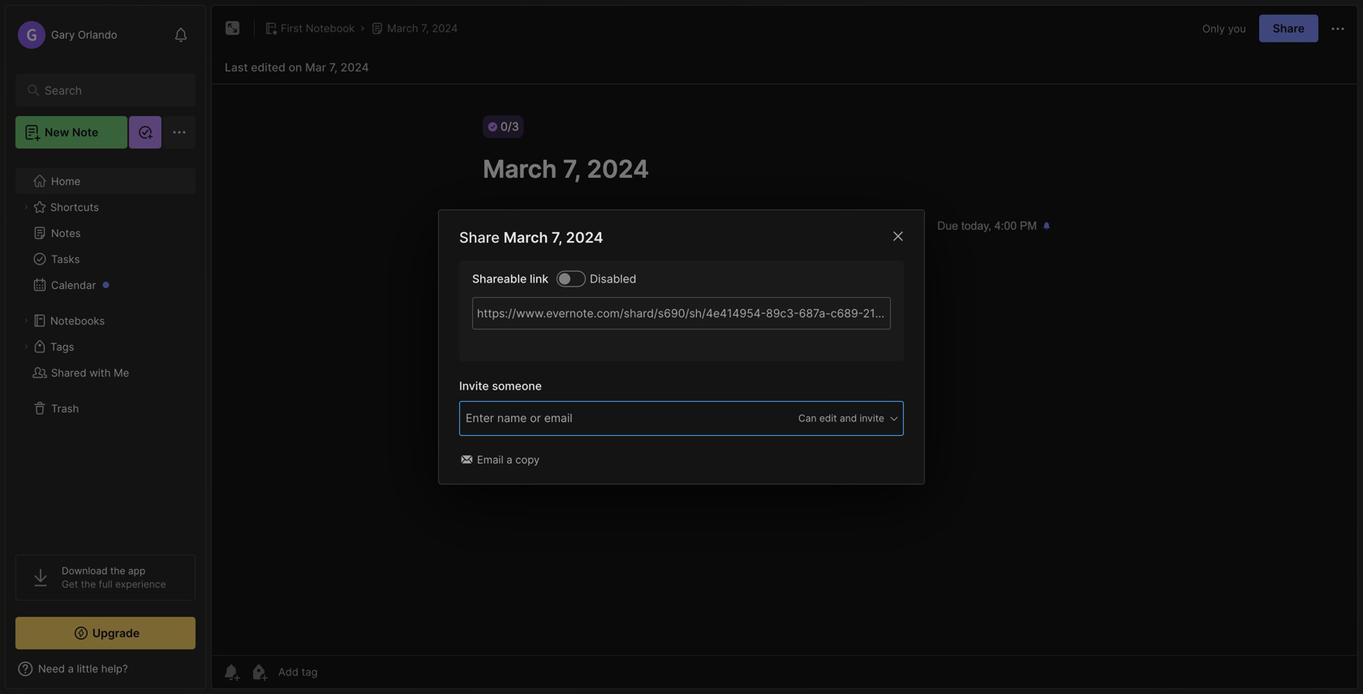Task type: vqa. For each thing, say whether or not it's contained in the screenshot.
the leftmost for
no



Task type: describe. For each thing, give the bounding box(es) containing it.
share for share march 7, 2024
[[460, 228, 500, 246]]

upgrade button
[[15, 617, 196, 649]]

1 vertical spatial the
[[81, 578, 96, 590]]

none search field inside main element
[[45, 80, 174, 100]]

shared with me link
[[15, 360, 195, 386]]

get
[[62, 578, 78, 590]]

shareable
[[472, 272, 527, 286]]

app
[[128, 565, 146, 577]]

notes link
[[15, 220, 195, 246]]

tasks button
[[15, 246, 195, 272]]

someone
[[492, 379, 542, 393]]

new note
[[45, 125, 98, 139]]

only
[[1203, 22, 1226, 35]]

invite someone
[[460, 379, 542, 393]]

calendar
[[51, 279, 96, 291]]

home link
[[15, 168, 196, 194]]

email
[[477, 454, 504, 466]]

edit
[[820, 413, 837, 424]]

notebooks link
[[15, 308, 195, 334]]

shareable link
[[472, 272, 549, 286]]

share march 7, 2024
[[460, 228, 604, 246]]

notebook
[[306, 22, 355, 35]]

Select permission field
[[768, 411, 900, 426]]

add tag image
[[249, 662, 269, 682]]

calendar button
[[15, 272, 195, 298]]

me
[[114, 366, 129, 379]]

trash
[[51, 402, 79, 415]]

can
[[799, 413, 817, 424]]

expand tags image
[[21, 342, 31, 352]]

2024 inside button
[[432, 22, 458, 35]]

march inside button
[[387, 22, 419, 35]]

download the app get the full experience
[[62, 565, 166, 590]]

upgrade
[[92, 626, 140, 640]]

shortcuts
[[50, 201, 99, 213]]

disabled
[[590, 272, 637, 286]]

first notebook
[[281, 22, 355, 35]]

7, inside button
[[422, 22, 429, 35]]

only you
[[1203, 22, 1247, 35]]

last
[[225, 60, 248, 74]]

a
[[507, 454, 513, 466]]

Add tag field
[[464, 409, 659, 427]]

1 vertical spatial 2024
[[341, 60, 369, 74]]

edited
[[251, 60, 286, 74]]

with
[[89, 366, 111, 379]]

and
[[840, 413, 857, 424]]

notes
[[51, 227, 81, 239]]



Task type: locate. For each thing, give the bounding box(es) containing it.
tree inside main element
[[6, 158, 205, 540]]

first notebook button
[[261, 17, 358, 40]]

shared with me
[[51, 366, 129, 379]]

share inside button
[[1274, 22, 1305, 35]]

0 horizontal spatial march
[[387, 22, 419, 35]]

0 vertical spatial the
[[110, 565, 125, 577]]

email a copy button
[[460, 452, 543, 468]]

1 vertical spatial share
[[460, 228, 500, 246]]

shared link switcher image
[[559, 273, 571, 284]]

Search text field
[[45, 83, 174, 98]]

shared
[[51, 366, 87, 379]]

2 vertical spatial 2024
[[566, 228, 604, 246]]

trash link
[[15, 395, 195, 421]]

experience
[[115, 578, 166, 590]]

last edited on mar 7, 2024
[[225, 60, 369, 74]]

1 horizontal spatial share
[[1274, 22, 1305, 35]]

1 vertical spatial march
[[504, 228, 548, 246]]

1 horizontal spatial 7,
[[422, 22, 429, 35]]

0 horizontal spatial share
[[460, 228, 500, 246]]

0 horizontal spatial 7,
[[329, 60, 338, 74]]

0 vertical spatial 2024
[[432, 22, 458, 35]]

add a reminder image
[[222, 662, 241, 682]]

march up link
[[504, 228, 548, 246]]

home
[[51, 175, 81, 187]]

expand notebooks image
[[21, 316, 31, 326]]

you
[[1229, 22, 1247, 35]]

march 7, 2024
[[387, 22, 458, 35]]

1 horizontal spatial march
[[504, 228, 548, 246]]

invite
[[860, 413, 885, 424]]

2 vertical spatial 7,
[[552, 228, 563, 246]]

march right notebook
[[387, 22, 419, 35]]

share
[[1274, 22, 1305, 35], [460, 228, 500, 246]]

first
[[281, 22, 303, 35]]

new
[[45, 125, 69, 139]]

1 vertical spatial 7,
[[329, 60, 338, 74]]

share up 'shareable'
[[460, 228, 500, 246]]

2 horizontal spatial 2024
[[566, 228, 604, 246]]

expand note image
[[223, 19, 243, 38]]

0 vertical spatial march
[[387, 22, 419, 35]]

share button
[[1260, 15, 1319, 42]]

None search field
[[45, 80, 174, 100]]

notebooks
[[50, 314, 105, 327]]

march 7, 2024 button
[[368, 17, 461, 40]]

Shared URL text field
[[472, 297, 891, 330]]

2 horizontal spatial 7,
[[552, 228, 563, 246]]

note window element
[[211, 5, 1359, 689]]

on
[[289, 60, 302, 74]]

tags
[[50, 340, 74, 353]]

can edit and invite
[[799, 413, 885, 424]]

1 horizontal spatial the
[[110, 565, 125, 577]]

tree containing home
[[6, 158, 205, 540]]

0 vertical spatial share
[[1274, 22, 1305, 35]]

tree
[[6, 158, 205, 540]]

march
[[387, 22, 419, 35], [504, 228, 548, 246]]

mar
[[305, 60, 326, 74]]

2024
[[432, 22, 458, 35], [341, 60, 369, 74], [566, 228, 604, 246]]

the down download
[[81, 578, 96, 590]]

invite
[[460, 379, 489, 393]]

tasks
[[51, 253, 80, 265]]

0 vertical spatial 7,
[[422, 22, 429, 35]]

download
[[62, 565, 108, 577]]

main element
[[0, 0, 211, 694]]

0 horizontal spatial 2024
[[341, 60, 369, 74]]

share for share
[[1274, 22, 1305, 35]]

email a copy
[[477, 454, 540, 466]]

1 horizontal spatial 2024
[[432, 22, 458, 35]]

the
[[110, 565, 125, 577], [81, 578, 96, 590]]

share right you
[[1274, 22, 1305, 35]]

shortcuts button
[[15, 194, 195, 220]]

close image
[[889, 226, 908, 246]]

0 horizontal spatial the
[[81, 578, 96, 590]]

Note Editor text field
[[212, 84, 1358, 655]]

note
[[72, 125, 98, 139]]

7,
[[422, 22, 429, 35], [329, 60, 338, 74], [552, 228, 563, 246]]

tags button
[[15, 334, 195, 360]]

full
[[99, 578, 113, 590]]

the up full
[[110, 565, 125, 577]]

copy
[[516, 454, 540, 466]]

link
[[530, 272, 549, 286]]



